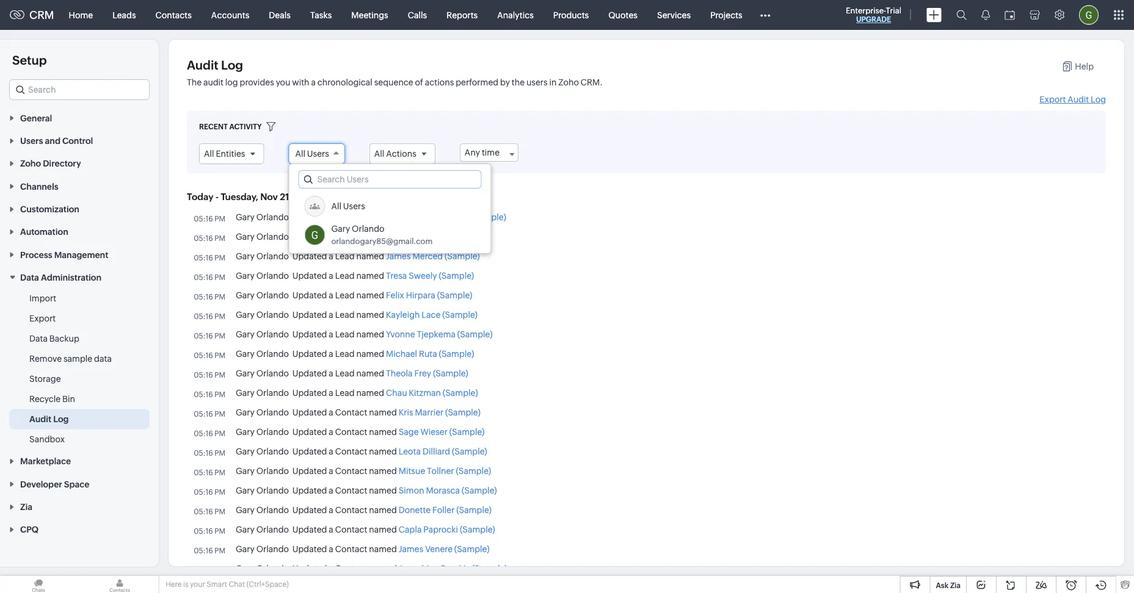 Task type: locate. For each thing, give the bounding box(es) containing it.
capla
[[399, 525, 422, 535]]

1 vertical spatial all users
[[331, 202, 365, 211]]

11 pm from the top
[[215, 410, 225, 418]]

11 05:16 from the top
[[194, 410, 213, 418]]

administration
[[41, 273, 101, 283]]

all right 2023
[[331, 202, 341, 211]]

management
[[54, 250, 108, 260]]

all users up gary orlando  updated a lead named christopher maclead (sample) at the left top
[[331, 202, 365, 211]]

audit up the on the left
[[187, 58, 218, 72]]

05:16 for gary orlando  updated a contact named donette foller (sample)
[[194, 508, 213, 516]]

10 pm from the top
[[215, 391, 225, 399]]

zoho
[[558, 77, 579, 87], [20, 159, 41, 169]]

14 05:16 pm from the top
[[194, 469, 225, 477]]

05:16 pm for gary orlando  updated a contact named capla paprocki (sample)
[[194, 527, 225, 536]]

data backup link
[[29, 333, 79, 345]]

gary for gary orlando  updated a lead named theola frey (sample)
[[236, 369, 255, 378]]

chau
[[386, 388, 407, 398]]

(sample) right tjepkema
[[457, 330, 493, 339]]

05:16 for gary orlando  updated a contact named kris marrier (sample)
[[194, 410, 213, 418]]

All Entities field
[[199, 144, 264, 164]]

15 pm from the top
[[215, 488, 225, 497]]

(sample) for james merced (sample)
[[445, 251, 480, 261]]

updated a contact named down gary orlando  updated a contact named kris marrier (sample)
[[292, 427, 397, 437]]

updated a lead named for christopher
[[292, 212, 384, 222]]

05:16 for gary orlando  updated a contact named james venere (sample)
[[194, 547, 213, 555]]

updated a contact named for simon
[[292, 486, 397, 496]]

all actions
[[374, 149, 416, 159]]

05:16 for gary orlando  updated a lead named james merced (sample)
[[194, 254, 213, 262]]

2 05:16 pm from the top
[[194, 234, 225, 243]]

updated a contact named down gary orlando  updated a contact named leota dilliard (sample)
[[292, 466, 397, 476]]

users
[[20, 136, 43, 146], [307, 149, 329, 159], [343, 202, 365, 211]]

0 horizontal spatial all users
[[295, 149, 329, 159]]

12 05:16 pm from the top
[[194, 430, 225, 438]]

1 vertical spatial zoho
[[20, 159, 41, 169]]

carissa
[[386, 232, 415, 242]]

deals link
[[259, 0, 300, 30]]

updated a lead named up gary orlando  updated a lead named carissa kidman (sample)
[[292, 212, 384, 222]]

(sample) down maclead
[[449, 232, 484, 242]]

2 vertical spatial users
[[343, 202, 365, 211]]

data administration button
[[0, 266, 159, 289]]

5 05:16 from the top
[[194, 293, 213, 301]]

updated a contact named for sage
[[292, 427, 397, 437]]

(sample) for theola frey (sample)
[[433, 369, 468, 378]]

8 updated a contact named from the top
[[292, 545, 397, 554]]

contacts image
[[81, 577, 158, 594]]

16 pm from the top
[[215, 508, 225, 516]]

today
[[187, 192, 213, 203]]

data down the export link
[[29, 334, 48, 344]]

audit inside 'data administration' region
[[29, 414, 51, 424]]

(sample) up sage wieser (sample) link
[[445, 408, 481, 418]]

4 updated a lead named from the top
[[292, 271, 384, 281]]

2 updated a contact named from the top
[[292, 427, 397, 437]]

gary orlando  updated a lead named michael ruta (sample)
[[236, 349, 474, 359]]

(sample) for tresa sweely (sample)
[[439, 271, 474, 281]]

5 pm from the top
[[215, 293, 225, 301]]

(sample) for chau kitzman (sample)
[[443, 388, 478, 398]]

provides
[[240, 77, 274, 87]]

log up log
[[221, 58, 243, 72]]

10 05:16 from the top
[[194, 391, 213, 399]]

data inside region
[[29, 334, 48, 344]]

zoho right in
[[558, 77, 579, 87]]

0 horizontal spatial zoho
[[20, 159, 41, 169]]

audit
[[187, 58, 218, 72], [1068, 95, 1089, 104], [29, 414, 51, 424]]

upgrade
[[856, 15, 891, 24]]

projects link
[[701, 0, 752, 30]]

audit log
[[187, 58, 243, 72], [29, 414, 69, 424]]

updated a lead named up gary orlando  updated a lead named theola frey (sample)
[[292, 349, 384, 359]]

16 05:16 pm from the top
[[194, 508, 225, 516]]

2 vertical spatial log
[[53, 414, 69, 424]]

(sample) right 'darakjy' in the bottom of the page
[[472, 564, 507, 574]]

(sample) up mitsue tollner (sample) link
[[452, 447, 487, 457]]

1 horizontal spatial audit log
[[187, 58, 243, 72]]

16 05:16 from the top
[[194, 508, 213, 516]]

4 05:16 pm from the top
[[194, 273, 225, 282]]

19 05:16 from the top
[[194, 567, 213, 575]]

1 vertical spatial users
[[307, 149, 329, 159]]

audit down help
[[1068, 95, 1089, 104]]

05:16 pm for gary orlando  updated a lead named yvonne tjepkema (sample)
[[194, 332, 225, 340]]

pm for gary orlando  updated a contact named james venere (sample)
[[215, 547, 225, 555]]

6 updated a lead named from the top
[[292, 310, 384, 320]]

4 updated a contact named from the top
[[292, 466, 397, 476]]

channels
[[20, 182, 58, 191]]

0 horizontal spatial audit log
[[29, 414, 69, 424]]

(sample) right paprocki
[[460, 525, 495, 535]]

export down import link
[[29, 314, 56, 323]]

export for export audit log
[[1040, 95, 1066, 104]]

1 05:16 from the top
[[194, 215, 213, 223]]

(sample) up chau kitzman (sample) link
[[433, 369, 468, 378]]

1 horizontal spatial users
[[307, 149, 329, 159]]

create menu element
[[919, 0, 949, 30]]

(sample) right foller
[[456, 505, 492, 515]]

kris
[[399, 408, 413, 418]]

05:16 pm for gary orlando  updated a contact named mitsue tollner (sample)
[[194, 469, 225, 477]]

0 horizontal spatial audit
[[29, 414, 51, 424]]

zoho inside 'zoho directory' dropdown button
[[20, 159, 41, 169]]

1 05:16 pm from the top
[[194, 215, 225, 223]]

updated a contact named up gary orlando  updated a contact named capla paprocki (sample)
[[292, 505, 397, 515]]

10 updated a lead named from the top
[[292, 388, 384, 398]]

2 horizontal spatial log
[[1091, 95, 1106, 104]]

leads link
[[103, 0, 146, 30]]

7 pm from the top
[[215, 332, 225, 340]]

14 05:16 from the top
[[194, 469, 213, 477]]

search element
[[949, 0, 974, 30]]

pm for gary orlando  updated a lead named chau kitzman (sample)
[[215, 391, 225, 399]]

(sample) up kris marrier (sample) link
[[443, 388, 478, 398]]

any
[[465, 148, 480, 158]]

export down help 'link'
[[1040, 95, 1066, 104]]

1 updated a lead named from the top
[[292, 212, 384, 222]]

all
[[204, 149, 214, 159], [295, 149, 305, 159], [374, 149, 384, 159], [331, 202, 341, 211]]

pm for gary orlando  updated a contact named leota dilliard (sample)
[[215, 449, 225, 458]]

(sample) for james venere (sample)
[[454, 545, 490, 554]]

(sample) for donette foller (sample)
[[456, 505, 492, 515]]

of
[[415, 77, 423, 87]]

05:16 pm for gary orlando  updated a contact named josephine darakjy (sample)
[[194, 567, 225, 575]]

05:16 pm for gary orlando  updated a contact named kris marrier (sample)
[[194, 410, 225, 418]]

5 updated a contact named from the top
[[292, 486, 397, 496]]

0 vertical spatial data
[[20, 273, 39, 283]]

1 vertical spatial audit
[[1068, 95, 1089, 104]]

11 05:16 pm from the top
[[194, 410, 225, 418]]

in
[[549, 77, 557, 87]]

updated a contact named down gary orlando  updated a contact named mitsue tollner (sample)
[[292, 486, 397, 496]]

1 vertical spatial log
[[1091, 95, 1106, 104]]

zia right ask
[[950, 582, 961, 590]]

data administration
[[20, 273, 101, 283]]

james up tresa
[[386, 251, 411, 261]]

pm for gary orlando  updated a lead named yvonne tjepkema (sample)
[[215, 332, 225, 340]]

05:16 for gary orlando  updated a contact named capla paprocki (sample)
[[194, 527, 213, 536]]

7 05:16 pm from the top
[[194, 332, 225, 340]]

any time
[[465, 148, 500, 158]]

data down the process
[[20, 273, 39, 283]]

zoho directory button
[[0, 152, 159, 175]]

export
[[1040, 95, 1066, 104], [29, 314, 56, 323]]

james for gary orlando  updated a lead named
[[386, 251, 411, 261]]

(sample) right morasca
[[462, 486, 497, 496]]

9 05:16 from the top
[[194, 371, 213, 379]]

gary for gary orlando  updated a contact named josephine darakjy (sample)
[[236, 564, 255, 574]]

entities
[[216, 149, 245, 159]]

05:16 pm for gary orlando  updated a lead named kayleigh lace (sample)
[[194, 313, 225, 321]]

zia button
[[0, 496, 159, 518]]

gary for gary orlando  updated a contact named mitsue tollner (sample)
[[236, 466, 255, 476]]

1 horizontal spatial all users
[[331, 202, 365, 211]]

updated a lead named down gary orlando  updated a lead named tresa sweely (sample)
[[292, 291, 384, 300]]

paprocki
[[423, 525, 458, 535]]

0 horizontal spatial log
[[53, 414, 69, 424]]

0 vertical spatial zia
[[20, 502, 32, 512]]

updated a contact named down gary orlando  updated a contact named capla paprocki (sample)
[[292, 545, 397, 554]]

marketplace
[[20, 457, 71, 467]]

17 05:16 from the top
[[194, 527, 213, 536]]

05:16 for gary orlando  updated a lead named felix hirpara (sample)
[[194, 293, 213, 301]]

all left entities
[[204, 149, 214, 159]]

5 updated a lead named from the top
[[292, 291, 384, 300]]

all users up 2023
[[295, 149, 329, 159]]

zia up cpq
[[20, 502, 32, 512]]

(sample) up kayleigh lace (sample) link at the bottom left
[[437, 291, 472, 300]]

17 05:16 pm from the top
[[194, 527, 225, 536]]

05:16 pm for gary orlando  updated a contact named simon morasca (sample)
[[194, 488, 225, 497]]

18 05:16 from the top
[[194, 547, 213, 555]]

gary for gary orlando  updated a contact named capla paprocki (sample)
[[236, 525, 255, 535]]

orlando
[[352, 224, 384, 234]]

5 05:16 pm from the top
[[194, 293, 225, 301]]

1 vertical spatial zia
[[950, 582, 961, 590]]

(sample) for simon morasca (sample)
[[462, 486, 497, 496]]

8 pm from the top
[[215, 352, 225, 360]]

05:16 pm for gary orlando  updated a contact named leota dilliard (sample)
[[194, 449, 225, 458]]

2 vertical spatial audit
[[29, 414, 51, 424]]

1 vertical spatial audit log
[[29, 414, 69, 424]]

05:16 pm
[[194, 215, 225, 223], [194, 234, 225, 243], [194, 254, 225, 262], [194, 273, 225, 282], [194, 293, 225, 301], [194, 313, 225, 321], [194, 332, 225, 340], [194, 352, 225, 360], [194, 371, 225, 379], [194, 391, 225, 399], [194, 410, 225, 418], [194, 430, 225, 438], [194, 449, 225, 458], [194, 469, 225, 477], [194, 488, 225, 497], [194, 508, 225, 516], [194, 527, 225, 536], [194, 547, 225, 555], [194, 567, 225, 575]]

updated a contact named for leota
[[292, 447, 397, 457]]

audit down recycle
[[29, 414, 51, 424]]

log down bin
[[53, 414, 69, 424]]

customization button
[[0, 197, 159, 220]]

9 updated a contact named from the top
[[292, 564, 397, 574]]

gary orlando  updated a lead named felix hirpara (sample)
[[236, 291, 472, 300]]

0 vertical spatial export
[[1040, 95, 1066, 104]]

yvonne
[[386, 330, 415, 339]]

all up 2023
[[295, 149, 305, 159]]

process management
[[20, 250, 108, 260]]

1 updated a contact named from the top
[[292, 408, 397, 418]]

05:16 pm for gary orlando  updated a lead named felix hirpara (sample)
[[194, 293, 225, 301]]

orlandogary85@gmail.com
[[331, 237, 433, 246]]

18 05:16 pm from the top
[[194, 547, 225, 555]]

gary for gary orlando  updated a lead named felix hirpara (sample)
[[236, 291, 255, 300]]

gary orlando  updated a lead named yvonne tjepkema (sample)
[[236, 330, 493, 339]]

audit log up audit
[[187, 58, 243, 72]]

gary orlando option
[[289, 220, 491, 250]]

0 horizontal spatial zia
[[20, 502, 32, 512]]

0 vertical spatial users
[[20, 136, 43, 146]]

updated a contact named for capla
[[292, 525, 397, 535]]

18 pm from the top
[[215, 547, 225, 555]]

7 updated a lead named from the top
[[292, 330, 384, 339]]

9 updated a lead named from the top
[[292, 369, 384, 378]]

bin
[[62, 394, 75, 404]]

accounts
[[211, 10, 249, 20]]

gary for gary orlando  updated a contact named kris marrier (sample)
[[236, 408, 255, 418]]

gary orlando  updated a lead named theola frey (sample)
[[236, 369, 468, 378]]

(sample) up 'darakjy' in the bottom of the page
[[454, 545, 490, 554]]

10 05:16 pm from the top
[[194, 391, 225, 399]]

signals element
[[974, 0, 997, 30]]

tjepkema
[[417, 330, 456, 339]]

updated a lead named up gary orlando  updated a lead named michael ruta (sample)
[[292, 330, 384, 339]]

your
[[190, 581, 205, 589]]

6 05:16 pm from the top
[[194, 313, 225, 321]]

frey
[[414, 369, 431, 378]]

15 05:16 pm from the top
[[194, 488, 225, 497]]

3 05:16 from the top
[[194, 254, 213, 262]]

3 updated a lead named from the top
[[292, 251, 384, 261]]

2 05:16 from the top
[[194, 234, 213, 243]]

chats image
[[0, 577, 77, 594]]

backup
[[49, 334, 79, 344]]

05:16 for gary orlando  updated a lead named tresa sweely (sample)
[[194, 273, 213, 282]]

theola frey (sample) link
[[386, 369, 468, 378]]

help link
[[1049, 61, 1094, 72]]

8 05:16 pm from the top
[[194, 352, 225, 360]]

data
[[20, 273, 39, 283], [29, 334, 48, 344]]

users up 2023
[[307, 149, 329, 159]]

updated a contact named down 'gary orlando  updated a lead named chau kitzman (sample)'
[[292, 408, 397, 418]]

6 updated a contact named from the top
[[292, 505, 397, 515]]

None field
[[9, 79, 150, 100]]

tasks link
[[300, 0, 342, 30]]

8 updated a lead named from the top
[[292, 349, 384, 359]]

developer space
[[20, 480, 89, 489]]

2 horizontal spatial audit
[[1068, 95, 1089, 104]]

updated a lead named for carissa
[[292, 232, 384, 242]]

4 pm from the top
[[215, 273, 225, 282]]

pm for gary orlando  updated a contact named mitsue tollner (sample)
[[215, 469, 225, 477]]

05:16 for gary orlando  updated a lead named yvonne tjepkema (sample)
[[194, 332, 213, 340]]

3 pm from the top
[[215, 254, 225, 262]]

0 vertical spatial james
[[386, 251, 411, 261]]

updated a lead named down the gary orlando  updated a lead named felix hirpara (sample)
[[292, 310, 384, 320]]

gary for gary orlando  updated a contact named leota dilliard (sample)
[[236, 447, 255, 457]]

9 05:16 pm from the top
[[194, 371, 225, 379]]

All Actions field
[[369, 144, 435, 164]]

directory
[[43, 159, 81, 169]]

14 pm from the top
[[215, 469, 225, 477]]

tasks
[[310, 10, 332, 20]]

james down capla
[[399, 545, 423, 554]]

export for export
[[29, 314, 56, 323]]

1 horizontal spatial zia
[[950, 582, 961, 590]]

gary orlando  updated a lead named tresa sweely (sample)
[[236, 271, 474, 281]]

12 pm from the top
[[215, 430, 225, 438]]

pm for gary orlando  updated a lead named michael ruta (sample)
[[215, 352, 225, 360]]

pm for gary orlando  updated a contact named donette foller (sample)
[[215, 508, 225, 516]]

6 pm from the top
[[215, 313, 225, 321]]

space
[[64, 480, 89, 489]]

1 horizontal spatial export
[[1040, 95, 1066, 104]]

0 horizontal spatial export
[[29, 314, 56, 323]]

(sample) for felix hirpara (sample)
[[437, 291, 472, 300]]

updated a lead named
[[292, 212, 384, 222], [292, 232, 384, 242], [292, 251, 384, 261], [292, 271, 384, 281], [292, 291, 384, 300], [292, 310, 384, 320], [292, 330, 384, 339], [292, 349, 384, 359], [292, 369, 384, 378], [292, 388, 384, 398]]

2 updated a lead named from the top
[[292, 232, 384, 242]]

9 pm from the top
[[215, 371, 225, 379]]

updated a lead named up 'gary orlando  updated a lead named james merced (sample)'
[[292, 232, 384, 242]]

capla paprocki (sample) link
[[399, 525, 495, 535]]

05:16 for gary orlando  updated a contact named josephine darakjy (sample)
[[194, 567, 213, 575]]

dilliard
[[423, 447, 450, 457]]

audit log up sandbox
[[29, 414, 69, 424]]

(sample) down carissa kidman (sample) link
[[445, 251, 480, 261]]

(sample) up leota dilliard (sample) link
[[449, 427, 485, 437]]

05:16 for gary orlando  updated a lead named chau kitzman (sample)
[[194, 391, 213, 399]]

updated a contact named down gary orlando  updated a contact named james venere (sample)
[[292, 564, 397, 574]]

cpq button
[[0, 518, 159, 541]]

any time link
[[460, 144, 519, 162]]

All Users field
[[289, 144, 345, 164]]

12 05:16 from the top
[[194, 430, 213, 438]]

chronological
[[317, 77, 372, 87]]

kris marrier (sample) link
[[399, 408, 481, 418]]

19 05:16 pm from the top
[[194, 567, 225, 575]]

list box containing all users
[[289, 190, 491, 253]]

(sample) right maclead
[[471, 212, 506, 222]]

updated a contact named up gary orlando  updated a contact named james venere (sample)
[[292, 525, 397, 535]]

0 horizontal spatial users
[[20, 136, 43, 146]]

updated a contact named down gary orlando  updated a contact named sage wieser (sample)
[[292, 447, 397, 457]]

gary orlando  updated a lead named james merced (sample)
[[236, 251, 480, 261]]

updated a lead named down gary orlando  updated a lead named theola frey (sample)
[[292, 388, 384, 398]]

gary orlando  updated a contact named donette foller (sample)
[[236, 505, 492, 515]]

reports link
[[437, 0, 487, 30]]

(sample) up simon morasca (sample) 'link'
[[456, 466, 491, 476]]

05:16 for gary orlando  updated a lead named christopher maclead (sample)
[[194, 215, 213, 223]]

13 05:16 from the top
[[194, 449, 213, 458]]

0 vertical spatial all users
[[295, 149, 329, 159]]

6 05:16 from the top
[[194, 313, 213, 321]]

1 vertical spatial export
[[29, 314, 56, 323]]

(sample) down james merced (sample) link
[[439, 271, 474, 281]]

gary inside gary orlando orlandogary85@gmail.com
[[331, 224, 350, 234]]

users left and in the top of the page
[[20, 136, 43, 146]]

05:16 pm for gary orlando  updated a lead named james merced (sample)
[[194, 254, 225, 262]]

7 updated a contact named from the top
[[292, 525, 397, 535]]

1 pm from the top
[[215, 215, 225, 223]]

updated a contact named
[[292, 408, 397, 418], [292, 427, 397, 437], [292, 447, 397, 457], [292, 466, 397, 476], [292, 486, 397, 496], [292, 505, 397, 515], [292, 525, 397, 535], [292, 545, 397, 554], [292, 564, 397, 574]]

-
[[215, 192, 219, 203]]

updated a lead named up the gary orlando  updated a lead named felix hirpara (sample)
[[292, 271, 384, 281]]

4 05:16 from the top
[[194, 273, 213, 282]]

1 vertical spatial james
[[399, 545, 423, 554]]

(sample) for mitsue tollner (sample)
[[456, 466, 491, 476]]

james merced (sample) link
[[386, 251, 480, 261]]

list box
[[289, 190, 491, 253]]

gary
[[236, 212, 255, 222], [331, 224, 350, 234], [236, 232, 255, 242], [236, 251, 255, 261], [236, 271, 255, 281], [236, 291, 255, 300], [236, 310, 255, 320], [236, 330, 255, 339], [236, 349, 255, 359], [236, 369, 255, 378], [236, 388, 255, 398], [236, 408, 255, 418], [236, 427, 255, 437], [236, 447, 255, 457], [236, 466, 255, 476], [236, 486, 255, 496], [236, 505, 255, 515], [236, 525, 255, 535], [236, 545, 255, 554], [236, 564, 255, 574]]

tresa sweely (sample) link
[[386, 271, 474, 281]]

7 05:16 from the top
[[194, 332, 213, 340]]

data inside dropdown button
[[20, 273, 39, 283]]

15 05:16 from the top
[[194, 488, 213, 497]]

users up gary orlando  updated a lead named christopher maclead (sample) at the left top
[[343, 202, 365, 211]]

gary for gary orlando  updated a contact named donette foller (sample)
[[236, 505, 255, 515]]

export inside 'data administration' region
[[29, 314, 56, 323]]

1 horizontal spatial log
[[221, 58, 243, 72]]

(sample) up yvonne tjepkema (sample) link
[[442, 310, 478, 320]]

recycle bin link
[[29, 393, 75, 405]]

0 vertical spatial zoho
[[558, 77, 579, 87]]

updated a lead named for yvonne
[[292, 330, 384, 339]]

james for gary orlando  updated a contact named
[[399, 545, 423, 554]]

all users inside option
[[331, 202, 365, 211]]

05:16 for gary orlando  updated a lead named kayleigh lace (sample)
[[194, 313, 213, 321]]

automation
[[20, 227, 68, 237]]

0 vertical spatial audit
[[187, 58, 218, 72]]

2 pm from the top
[[215, 234, 225, 243]]

3 05:16 pm from the top
[[194, 254, 225, 262]]

signals image
[[981, 10, 990, 20]]

updated a lead named down gary orlando  updated a lead named michael ruta (sample)
[[292, 369, 384, 378]]

analytics link
[[487, 0, 543, 30]]

updated a lead named for theola
[[292, 369, 384, 378]]

pm for gary orlando  updated a lead named kayleigh lace (sample)
[[215, 313, 225, 321]]

13 pm from the top
[[215, 449, 225, 458]]

1 vertical spatial data
[[29, 334, 48, 344]]

updated a lead named for felix
[[292, 291, 384, 300]]

help
[[1075, 62, 1094, 71]]

2 horizontal spatial users
[[343, 202, 365, 211]]

17 pm from the top
[[215, 527, 225, 536]]

maclead
[[435, 212, 469, 222]]

13 05:16 pm from the top
[[194, 449, 225, 458]]

zoho up channels
[[20, 159, 41, 169]]

05:16 for gary orlando  updated a contact named sage wieser (sample)
[[194, 430, 213, 438]]

8 05:16 from the top
[[194, 352, 213, 360]]

calendar image
[[1005, 10, 1015, 20]]

create menu image
[[926, 8, 942, 22]]

pm for gary orlando  updated a lead named theola frey (sample)
[[215, 371, 225, 379]]

pm for gary orlando  updated a contact named kris marrier (sample)
[[215, 410, 225, 418]]

05:16 pm for gary orlando  updated a lead named theola frey (sample)
[[194, 371, 225, 379]]

log down help
[[1091, 95, 1106, 104]]

here
[[166, 581, 182, 589]]

3 updated a contact named from the top
[[292, 447, 397, 457]]

updated a lead named up gary orlando  updated a lead named tresa sweely (sample)
[[292, 251, 384, 261]]

kidman
[[417, 232, 447, 242]]

pm for gary orlando  updated a lead named james merced (sample)
[[215, 254, 225, 262]]

19 pm from the top
[[215, 567, 225, 575]]

gary for gary orlando  updated a lead named carissa kidman (sample)
[[236, 232, 255, 242]]

marrier
[[415, 408, 444, 418]]

(sample) down yvonne tjepkema (sample) link
[[439, 349, 474, 359]]



Task type: describe. For each thing, give the bounding box(es) containing it.
05:16 for gary orlando  updated a lead named michael ruta (sample)
[[194, 352, 213, 360]]

storage link
[[29, 373, 61, 385]]

kayleigh
[[386, 310, 420, 320]]

enterprise-
[[846, 6, 886, 15]]

audit log inside 'data administration' region
[[29, 414, 69, 424]]

pm for gary orlando  updated a contact named sage wieser (sample)
[[215, 430, 225, 438]]

updated a contact named for mitsue
[[292, 466, 397, 476]]

users inside option
[[343, 202, 365, 211]]

general
[[20, 113, 52, 123]]

home link
[[59, 0, 103, 30]]

pm for gary orlando  updated a lead named felix hirpara (sample)
[[215, 293, 225, 301]]

projects
[[710, 10, 742, 20]]

merced
[[413, 251, 443, 261]]

wieser
[[420, 427, 448, 437]]

05:16 for gary orlando  updated a lead named carissa kidman (sample)
[[194, 234, 213, 243]]

a
[[311, 77, 316, 87]]

recent
[[199, 123, 228, 131]]

05:16 for gary orlando  updated a contact named leota dilliard (sample)
[[194, 449, 213, 458]]

data administration region
[[0, 289, 159, 450]]

gary orlando  updated a lead named christopher maclead (sample)
[[236, 212, 506, 222]]

calls
[[408, 10, 427, 20]]

(sample) for kayleigh lace (sample)
[[442, 310, 478, 320]]

tresa
[[386, 271, 407, 281]]

updated a lead named for kayleigh
[[292, 310, 384, 320]]

gary orlando  updated a lead named kayleigh lace (sample)
[[236, 310, 478, 320]]

gary for gary orlando  updated a lead named kayleigh lace (sample)
[[236, 310, 255, 320]]

users inside dropdown button
[[20, 136, 43, 146]]

pm for gary orlando  updated a lead named christopher maclead (sample)
[[215, 215, 225, 223]]

meetings
[[351, 10, 388, 20]]

1 horizontal spatial zoho
[[558, 77, 579, 87]]

contacts link
[[146, 0, 201, 30]]

services link
[[647, 0, 701, 30]]

(sample) for josephine darakjy (sample)
[[472, 564, 507, 574]]

gary for gary orlando  updated a lead named james merced (sample)
[[236, 251, 255, 261]]

performed
[[456, 77, 498, 87]]

updated a lead named for michael
[[292, 349, 384, 359]]

audit log link
[[29, 413, 69, 425]]

mitsue
[[399, 466, 425, 476]]

setup
[[12, 53, 47, 67]]

all users option
[[289, 193, 491, 220]]

0 vertical spatial audit log
[[187, 58, 243, 72]]

21,
[[280, 192, 292, 203]]

users
[[526, 77, 548, 87]]

data for data administration
[[20, 273, 39, 283]]

the
[[512, 77, 525, 87]]

05:16 pm for gary orlando  updated a lead named chau kitzman (sample)
[[194, 391, 225, 399]]

recycle
[[29, 394, 61, 404]]

venere
[[425, 545, 453, 554]]

gary for gary orlando  updated a lead named michael ruta (sample)
[[236, 349, 255, 359]]

foller
[[432, 505, 455, 515]]

Search text field
[[10, 80, 149, 100]]

(sample) for yvonne tjepkema (sample)
[[457, 330, 493, 339]]

gary for gary orlando  updated a contact named james venere (sample)
[[236, 545, 255, 554]]

kitzman
[[409, 388, 441, 398]]

05:16 pm for gary orlando  updated a lead named christopher maclead (sample)
[[194, 215, 225, 223]]

quotes
[[608, 10, 638, 20]]

donette foller (sample) link
[[399, 505, 492, 515]]

leota dilliard (sample) link
[[399, 447, 487, 457]]

josephine
[[399, 564, 439, 574]]

audit
[[203, 77, 223, 87]]

enterprise-trial upgrade
[[846, 6, 901, 24]]

0 vertical spatial log
[[221, 58, 243, 72]]

gary for gary orlando  updated a lead named chau kitzman (sample)
[[236, 388, 255, 398]]

profile image
[[1079, 5, 1099, 25]]

import
[[29, 294, 56, 303]]

zia inside dropdown button
[[20, 502, 32, 512]]

the
[[187, 77, 202, 87]]

james venere (sample) link
[[399, 545, 490, 554]]

channels button
[[0, 175, 159, 197]]

you
[[276, 77, 290, 87]]

gary for gary orlando  updated a contact named simon morasca (sample)
[[236, 486, 255, 496]]

hirpara
[[406, 291, 435, 300]]

gary orlando  updated a contact named simon morasca (sample)
[[236, 486, 497, 496]]

(ctrl+space)
[[246, 581, 289, 589]]

all users inside field
[[295, 149, 329, 159]]

(sample) for carissa kidman (sample)
[[449, 232, 484, 242]]

time
[[482, 148, 500, 158]]

deals
[[269, 10, 291, 20]]

products link
[[543, 0, 599, 30]]

pm for gary orlando  updated a contact named capla paprocki (sample)
[[215, 527, 225, 536]]

Search Users text field
[[299, 171, 481, 188]]

(sample) for leota dilliard (sample)
[[452, 447, 487, 457]]

2023
[[294, 192, 317, 203]]

search image
[[956, 10, 967, 20]]

chau kitzman (sample) link
[[386, 388, 478, 398]]

lace
[[422, 310, 441, 320]]

automation button
[[0, 220, 159, 243]]

remove sample data link
[[29, 353, 112, 365]]

cpq
[[20, 525, 39, 535]]

05:16 for gary orlando  updated a contact named simon morasca (sample)
[[194, 488, 213, 497]]

(sample) for michael ruta (sample)
[[439, 349, 474, 359]]

zoho directory
[[20, 159, 81, 169]]

actions
[[386, 149, 416, 159]]

gary for gary orlando  updated a lead named tresa sweely (sample)
[[236, 271, 255, 281]]

05:16 pm for gary orlando  updated a lead named michael ruta (sample)
[[194, 352, 225, 360]]

all inside option
[[331, 202, 341, 211]]

gary orlando  updated a contact named leota dilliard (sample)
[[236, 447, 487, 457]]

05:16 pm for gary orlando  updated a lead named carissa kidman (sample)
[[194, 234, 225, 243]]

05:16 pm for gary orlando  updated a contact named sage wieser (sample)
[[194, 430, 225, 438]]

data for data backup
[[29, 334, 48, 344]]

gary for gary orlando  updated a contact named sage wieser (sample)
[[236, 427, 255, 437]]

gary for gary orlando  updated a lead named yvonne tjepkema (sample)
[[236, 330, 255, 339]]

remove sample data
[[29, 354, 112, 364]]

crm
[[29, 9, 54, 21]]

05:16 for gary orlando  updated a contact named mitsue tollner (sample)
[[194, 469, 213, 477]]

donette
[[399, 505, 431, 515]]

pm for gary orlando  updated a contact named josephine darakjy (sample)
[[215, 567, 225, 575]]

(sample) for christopher maclead (sample)
[[471, 212, 506, 222]]

data
[[94, 354, 112, 364]]

1 horizontal spatial audit
[[187, 58, 218, 72]]

all inside field
[[204, 149, 214, 159]]

products
[[553, 10, 589, 20]]

gary for gary orlando orlandogary85@gmail.com
[[331, 224, 350, 234]]

the audit log provides you with a chronological sequence of actions performed by the users in zoho crm.
[[187, 77, 603, 87]]

profile element
[[1072, 0, 1106, 30]]

gary orlando  updated a contact named kris marrier (sample)
[[236, 408, 481, 418]]

updated a lead named for james
[[292, 251, 384, 261]]

today - tuesday, nov 21, 2023
[[187, 192, 317, 203]]

chat
[[229, 581, 245, 589]]

felix
[[386, 291, 404, 300]]

05:16 pm for gary orlando  updated a lead named tresa sweely (sample)
[[194, 273, 225, 282]]

pm for gary orlando  updated a lead named carissa kidman (sample)
[[215, 234, 225, 243]]

darakjy
[[441, 564, 470, 574]]

data backup
[[29, 334, 79, 344]]

05:16 for gary orlando  updated a lead named theola frey (sample)
[[194, 371, 213, 379]]

Other Modules field
[[752, 5, 779, 25]]

meetings link
[[342, 0, 398, 30]]

actions
[[425, 77, 454, 87]]

(sample) for kris marrier (sample)
[[445, 408, 481, 418]]

customization
[[20, 204, 79, 214]]

pm for gary orlando  updated a contact named simon morasca (sample)
[[215, 488, 225, 497]]

leota
[[399, 447, 421, 457]]

crm.
[[581, 77, 603, 87]]

log inside 'data administration' region
[[53, 414, 69, 424]]

remove
[[29, 354, 62, 364]]

log
[[225, 77, 238, 87]]

yvonne tjepkema (sample) link
[[386, 330, 493, 339]]

updated a contact named for kris
[[292, 408, 397, 418]]

all entities
[[204, 149, 245, 159]]

process
[[20, 250, 52, 260]]

christopher
[[386, 212, 434, 222]]

services
[[657, 10, 691, 20]]

reports
[[447, 10, 478, 20]]

simon morasca (sample) link
[[399, 486, 497, 496]]

gary for gary orlando  updated a lead named christopher maclead (sample)
[[236, 212, 255, 222]]

by
[[500, 77, 510, 87]]

updated a contact named for donette
[[292, 505, 397, 515]]

updated a contact named for josephine
[[292, 564, 397, 574]]

export audit log
[[1040, 95, 1106, 104]]

all left actions
[[374, 149, 384, 159]]

(sample) for sage wieser (sample)
[[449, 427, 485, 437]]

users inside field
[[307, 149, 329, 159]]

updated a contact named for james
[[292, 545, 397, 554]]

(sample) for capla paprocki (sample)
[[460, 525, 495, 535]]

gary orlando  updated a contact named sage wieser (sample)
[[236, 427, 485, 437]]

import link
[[29, 292, 56, 305]]



Task type: vqa. For each thing, say whether or not it's contained in the screenshot.


